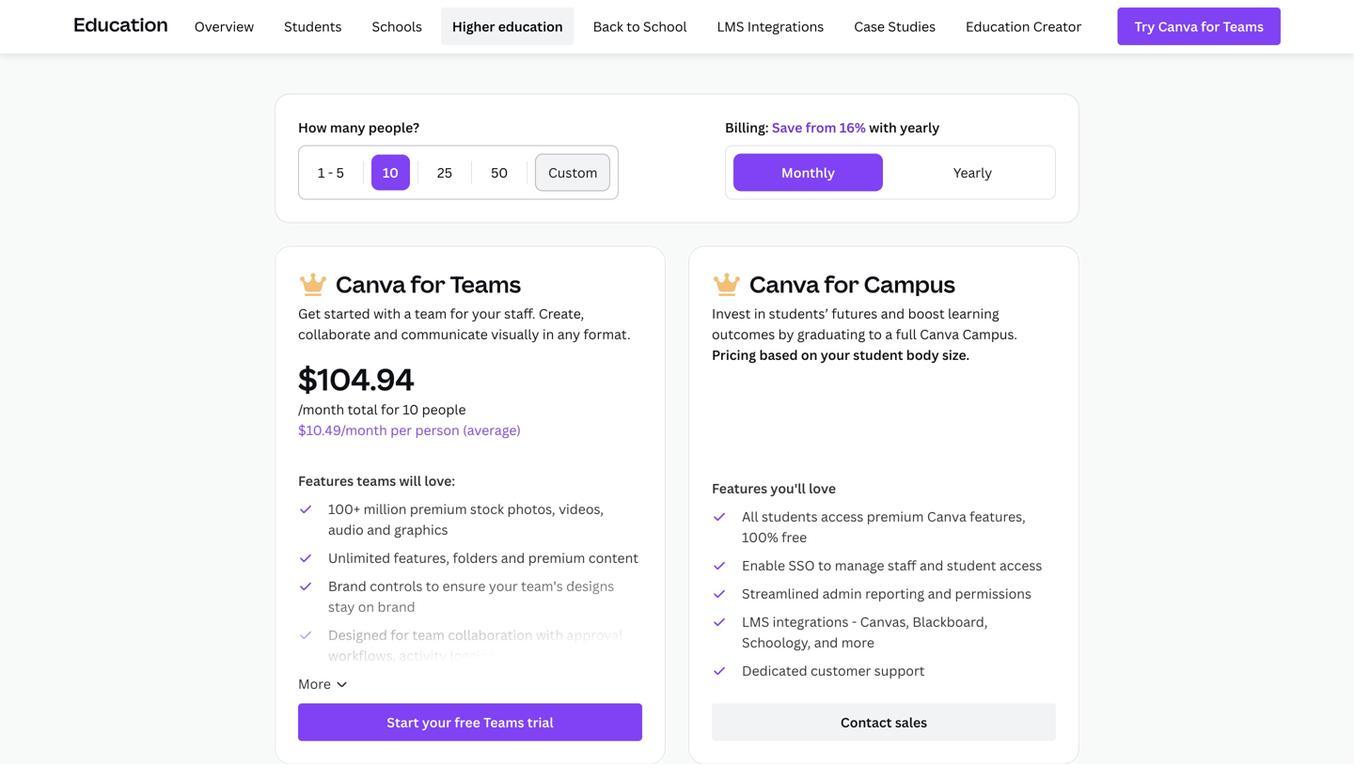 Task type: describe. For each thing, give the bounding box(es) containing it.
schools
[[372, 17, 422, 35]]

right
[[721, 18, 755, 38]]

canva
[[621, 18, 666, 38]]

education for education
[[73, 11, 168, 37]]

overview
[[194, 17, 254, 35]]

integrations
[[748, 17, 824, 35]]

lms integrations
[[717, 17, 824, 35]]

higher education link
[[441, 8, 575, 45]]

to
[[627, 17, 640, 35]]

studies
[[889, 17, 936, 35]]

back
[[593, 17, 624, 35]]

is
[[705, 18, 717, 38]]

education creator
[[966, 17, 1082, 35]]

for
[[758, 18, 780, 38]]

education element
[[73, 0, 1281, 53]]

case
[[855, 17, 885, 35]]

creator
[[1034, 17, 1082, 35]]

case studies
[[855, 17, 936, 35]]



Task type: vqa. For each thing, say whether or not it's contained in the screenshot.
#f2ede7 icon
no



Task type: locate. For each thing, give the bounding box(es) containing it.
overview link
[[183, 8, 265, 45]]

lms integrations link
[[706, 8, 836, 45]]

menu bar inside education element
[[176, 8, 1094, 45]]

back to school link
[[582, 8, 699, 45]]

higher
[[452, 17, 495, 35]]

schools link
[[361, 8, 434, 45]]

students
[[284, 17, 342, 35]]

back to school
[[593, 17, 687, 35]]

plan
[[670, 18, 702, 38]]

menu bar containing overview
[[176, 8, 1094, 45]]

case studies link
[[843, 8, 947, 45]]

0 horizontal spatial education
[[73, 11, 168, 37]]

education
[[498, 17, 563, 35]]

see which canva plan is right for you
[[545, 18, 810, 38]]

education creator link
[[955, 8, 1094, 45]]

school
[[644, 17, 687, 35]]

students link
[[273, 8, 353, 45]]

higher education
[[452, 17, 563, 35]]

lms
[[717, 17, 745, 35]]

which
[[575, 18, 618, 38]]

education
[[73, 11, 168, 37], [966, 17, 1031, 35]]

1 horizontal spatial education
[[966, 17, 1031, 35]]

education inside education creator link
[[966, 17, 1031, 35]]

menu bar
[[176, 8, 1094, 45]]

you
[[783, 18, 810, 38]]

see
[[545, 18, 571, 38]]

education for education creator
[[966, 17, 1031, 35]]



